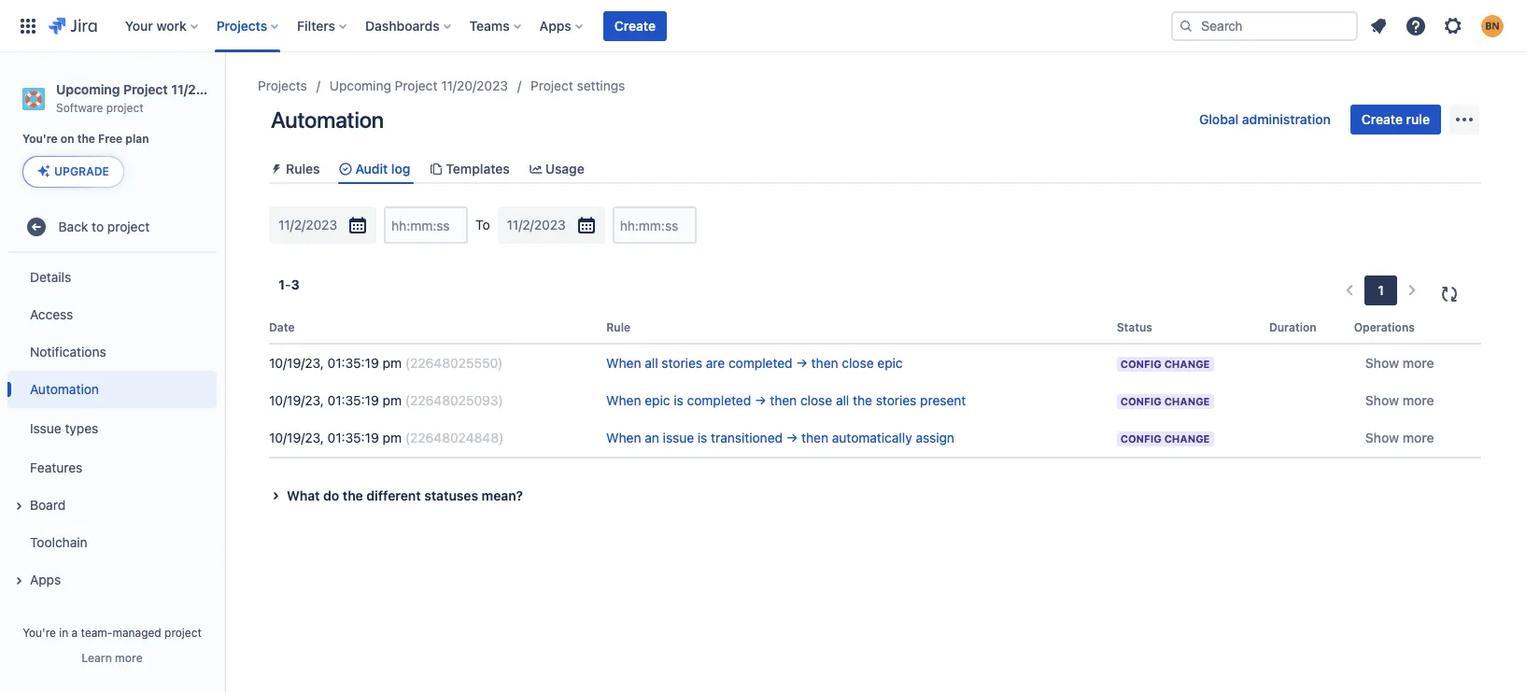 Task type: vqa. For each thing, say whether or not it's contained in the screenshot.
&
no



Task type: describe. For each thing, give the bounding box(es) containing it.
1 hh:mm:ss field from the left
[[386, 209, 466, 242]]

issue types
[[30, 420, 98, 436]]

rule
[[1407, 111, 1430, 127]]

2 hh:mm:ss field from the left
[[614, 209, 695, 242]]

toolchain
[[30, 534, 88, 550]]

details link
[[7, 259, 217, 296]]

2 horizontal spatial project
[[531, 78, 573, 93]]

filters
[[297, 17, 335, 33]]

duration
[[1270, 321, 1317, 335]]

back
[[58, 218, 88, 234]]

status
[[1117, 321, 1153, 335]]

audit log image
[[339, 161, 354, 176]]

when for when epic is completed → then close all the stories present
[[606, 393, 641, 408]]

01:35:19 for (22648024848)
[[328, 430, 379, 446]]

projects link
[[258, 75, 307, 97]]

0 vertical spatial automation
[[271, 107, 384, 133]]

tab list containing rules
[[262, 153, 1489, 184]]

upcoming project 11/20/2023 link
[[330, 75, 508, 97]]

upcoming for upcoming project 11/20/2023 software project
[[56, 81, 120, 97]]

notifications link
[[7, 334, 217, 371]]

10/19/23, for 10/19/23, 01:35:19 pm (22648025093)
[[269, 393, 324, 408]]

change for when all stories are completed → then close epic
[[1165, 358, 1210, 370]]

refresh log image
[[1439, 283, 1461, 306]]

global
[[1200, 111, 1239, 127]]

1 vertical spatial close
[[801, 393, 833, 408]]

to
[[476, 217, 490, 233]]

1 for 1
[[1378, 282, 1385, 298]]

config for when an issue is transitioned → then automatically assign
[[1121, 433, 1162, 445]]

present
[[920, 393, 966, 408]]

pagination element
[[1335, 276, 1427, 306]]

search image
[[1179, 18, 1194, 33]]

an
[[645, 430, 659, 446]]

(22648025093)
[[405, 393, 503, 408]]

1 vertical spatial then
[[770, 393, 797, 408]]

issue types link
[[7, 408, 217, 450]]

you're in a team-managed project
[[23, 626, 202, 640]]

your profile and settings image
[[1482, 14, 1504, 37]]

create for create rule
[[1362, 111, 1403, 127]]

1 - 3
[[278, 277, 300, 293]]

teams button
[[464, 11, 528, 41]]

administration
[[1242, 111, 1331, 127]]

1 vertical spatial →
[[755, 393, 767, 408]]

1 vertical spatial the
[[853, 393, 873, 408]]

work
[[156, 17, 187, 33]]

software
[[56, 101, 103, 115]]

in
[[59, 626, 68, 640]]

0 vertical spatial completed
[[729, 355, 793, 371]]

then for completed
[[812, 355, 839, 371]]

what do the different statuses mean? button
[[264, 485, 1482, 507]]

project settings
[[531, 78, 625, 93]]

projects for "projects" link
[[258, 78, 307, 93]]

project for upcoming project 11/20/2023 software project
[[123, 81, 168, 97]]

projects button
[[211, 11, 286, 41]]

features link
[[7, 450, 217, 487]]

assign
[[916, 430, 955, 446]]

back to project link
[[7, 209, 217, 246]]

types
[[65, 420, 98, 436]]

(22648025550)
[[405, 355, 503, 371]]

1 vertical spatial is
[[698, 430, 708, 446]]

apps inside dropdown button
[[540, 17, 572, 33]]

access link
[[7, 296, 217, 334]]

config change for when an issue is transitioned → then automatically assign
[[1121, 433, 1210, 445]]

audit
[[355, 161, 388, 177]]

1 for 1 - 3
[[278, 277, 285, 293]]

0 horizontal spatial stories
[[662, 355, 703, 371]]

-
[[285, 277, 291, 293]]

config for when all stories are completed → then close epic
[[1121, 358, 1162, 370]]

primary element
[[11, 0, 1172, 52]]

learn more button
[[82, 651, 143, 666]]

upcoming for upcoming project 11/20/2023
[[330, 78, 391, 93]]

rules
[[286, 161, 320, 177]]

→ for transitioned
[[786, 430, 798, 446]]

create rule
[[1362, 111, 1430, 127]]

banner containing your work
[[0, 0, 1527, 52]]

apps button
[[7, 562, 217, 599]]

when all stories are completed → then close epic link
[[606, 355, 903, 371]]

usage
[[545, 161, 585, 177]]

01:35:19 for (22648025093)
[[328, 393, 379, 408]]

operations
[[1354, 321, 1415, 335]]

features
[[30, 459, 82, 475]]

on
[[61, 132, 74, 146]]

teams
[[470, 17, 510, 33]]

different
[[367, 488, 421, 504]]

(22648024848)
[[405, 430, 504, 446]]

you're for you're on the free plan
[[22, 132, 58, 146]]

show more button for when all stories are completed → then close epic
[[1354, 349, 1446, 379]]

11/20/2023 for upcoming project 11/20/2023
[[441, 78, 508, 93]]

upgrade button
[[23, 157, 123, 187]]

when epic is completed → then close all the stories present link
[[606, 393, 966, 408]]

0 horizontal spatial epic
[[645, 393, 670, 408]]

details
[[30, 269, 71, 285]]

then for transitioned
[[802, 430, 829, 446]]

your
[[125, 17, 153, 33]]

appswitcher icon image
[[17, 14, 39, 37]]

when epic is completed → then close all the stories present
[[606, 393, 966, 408]]

do
[[323, 488, 339, 504]]

project settings link
[[531, 75, 625, 97]]

automatically
[[832, 430, 912, 446]]

more for show more button associated with when all stories are completed → then close epic
[[1403, 355, 1435, 371]]

change for when epic is completed → then close all the stories present
[[1165, 395, 1210, 407]]

templates
[[446, 161, 510, 177]]

statuses
[[424, 488, 478, 504]]

notifications image
[[1368, 14, 1390, 37]]

you're on the free plan
[[22, 132, 149, 146]]

issue
[[30, 420, 61, 436]]

the for you're on the free plan
[[77, 132, 95, 146]]

templates image
[[429, 161, 444, 176]]

board button
[[7, 487, 217, 524]]

managed
[[113, 626, 161, 640]]

your work
[[125, 17, 187, 33]]

the for what do the different statuses mean?
[[343, 488, 363, 504]]

global administration link
[[1188, 105, 1342, 135]]

01:35:19 for (22648025550)
[[328, 355, 379, 371]]

apps button
[[534, 11, 590, 41]]

2 show more from the top
[[1366, 393, 1435, 408]]

what
[[287, 488, 320, 504]]

pm for (22648024848)
[[383, 430, 402, 446]]

expand image
[[264, 485, 287, 507]]

when for when an issue is transitioned → then automatically assign
[[606, 430, 641, 446]]

dashboards button
[[360, 11, 458, 41]]



Task type: locate. For each thing, give the bounding box(es) containing it.
free
[[98, 132, 123, 146]]

1 vertical spatial config change
[[1121, 395, 1210, 407]]

the right do
[[343, 488, 363, 504]]

projects right work
[[216, 17, 267, 33]]

→ for completed
[[796, 355, 808, 371]]

dashboards
[[365, 17, 440, 33]]

projects
[[216, 17, 267, 33], [258, 78, 307, 93]]

pm for (22648025550)
[[383, 355, 402, 371]]

project right managed
[[164, 626, 202, 640]]

rules image
[[269, 161, 284, 176]]

→
[[796, 355, 808, 371], [755, 393, 767, 408], [786, 430, 798, 446]]

2 change from the top
[[1165, 395, 1210, 407]]

upcoming project 11/20/2023
[[330, 78, 508, 93]]

is right issue
[[698, 430, 708, 446]]

3 show from the top
[[1366, 430, 1400, 446]]

automation
[[271, 107, 384, 133], [30, 381, 99, 397]]

project for upcoming project 11/20/2023
[[395, 78, 438, 93]]

you're left on
[[22, 132, 58, 146]]

create
[[615, 17, 656, 33], [1362, 111, 1403, 127]]

filters button
[[292, 11, 354, 41]]

1 vertical spatial when
[[606, 393, 641, 408]]

group containing details
[[7, 253, 217, 605]]

is
[[674, 393, 684, 408], [698, 430, 708, 446]]

2 config from the top
[[1121, 395, 1162, 407]]

to
[[92, 218, 104, 234]]

create rule button
[[1351, 105, 1441, 135]]

1 horizontal spatial project
[[395, 78, 438, 93]]

then up when an issue is transitioned → then automatically assign link
[[770, 393, 797, 408]]

3 pm from the top
[[383, 430, 402, 446]]

automation link
[[7, 371, 217, 408]]

create left rule
[[1362, 111, 1403, 127]]

your work button
[[119, 11, 205, 41]]

0 vertical spatial project
[[106, 101, 144, 115]]

0 horizontal spatial is
[[674, 393, 684, 408]]

3 when from the top
[[606, 430, 641, 446]]

1 horizontal spatial the
[[343, 488, 363, 504]]

1 vertical spatial config
[[1121, 395, 1162, 407]]

1 pm from the top
[[383, 355, 402, 371]]

when an issue is transitioned → then automatically assign
[[606, 430, 955, 446]]

the right on
[[77, 132, 95, 146]]

0 horizontal spatial upcoming
[[56, 81, 120, 97]]

log
[[391, 161, 410, 177]]

2 vertical spatial show more button
[[1354, 423, 1446, 453]]

project left settings
[[531, 78, 573, 93]]

10/19/23, for 10/19/23, 01:35:19 pm (22648025550)
[[269, 355, 324, 371]]

0 vertical spatial pm
[[383, 355, 402, 371]]

are
[[706, 355, 725, 371]]

1 horizontal spatial apps
[[540, 17, 572, 33]]

you're for you're in a team-managed project
[[23, 626, 56, 640]]

project right to
[[107, 218, 150, 234]]

team-
[[81, 626, 113, 640]]

show for epic
[[1366, 355, 1400, 371]]

0 horizontal spatial create
[[615, 17, 656, 33]]

1 left 3
[[278, 277, 285, 293]]

1 config from the top
[[1121, 358, 1162, 370]]

projects right sidebar navigation icon
[[258, 78, 307, 93]]

1 vertical spatial epic
[[645, 393, 670, 408]]

stories left are
[[662, 355, 703, 371]]

actions image
[[1454, 108, 1476, 131]]

jira image
[[49, 14, 97, 37], [49, 14, 97, 37]]

0 vertical spatial projects
[[216, 17, 267, 33]]

0 horizontal spatial 11/20/2023
[[171, 81, 241, 97]]

1 11/2/2023 from the left
[[278, 217, 337, 233]]

automation inside group
[[30, 381, 99, 397]]

2 config change from the top
[[1121, 395, 1210, 407]]

projects inside popup button
[[216, 17, 267, 33]]

more
[[1403, 355, 1435, 371], [1403, 393, 1435, 408], [1403, 430, 1435, 446], [115, 651, 143, 665]]

when all stories are completed → then close epic
[[606, 355, 903, 371]]

upcoming inside upcoming project 11/20/2023 software project
[[56, 81, 120, 97]]

upcoming
[[330, 78, 391, 93], [56, 81, 120, 97]]

11/20/2023 for upcoming project 11/20/2023 software project
[[171, 81, 241, 97]]

1 vertical spatial automation
[[30, 381, 99, 397]]

0 vertical spatial apps
[[540, 17, 572, 33]]

0 vertical spatial stories
[[662, 355, 703, 371]]

completed right are
[[729, 355, 793, 371]]

automation down notifications
[[30, 381, 99, 397]]

audit log
[[355, 161, 410, 177]]

2 pm from the top
[[383, 393, 402, 408]]

0 horizontal spatial close
[[801, 393, 833, 408]]

2 01:35:19 from the top
[[328, 393, 379, 408]]

close up when an issue is transitioned → then automatically assign link
[[801, 393, 833, 408]]

config change for when all stories are completed → then close epic
[[1121, 358, 1210, 370]]

epic up an
[[645, 393, 670, 408]]

11/20/2023 down 'teams'
[[441, 78, 508, 93]]

1 vertical spatial completed
[[687, 393, 751, 408]]

11/20/2023 down work
[[171, 81, 241, 97]]

0 vertical spatial then
[[812, 355, 839, 371]]

project
[[106, 101, 144, 115], [107, 218, 150, 234], [164, 626, 202, 640]]

1 vertical spatial create
[[1362, 111, 1403, 127]]

1 config change from the top
[[1121, 358, 1210, 370]]

10/19/23, for 10/19/23, 01:35:19 pm (22648024848)
[[269, 430, 324, 446]]

1 horizontal spatial automation
[[271, 107, 384, 133]]

3 01:35:19 from the top
[[328, 430, 379, 446]]

upcoming project 11/20/2023 software project
[[56, 81, 241, 115]]

create inside button
[[615, 17, 656, 33]]

2 horizontal spatial the
[[853, 393, 873, 408]]

you're
[[22, 132, 58, 146], [23, 626, 56, 640]]

0 vertical spatial is
[[674, 393, 684, 408]]

0 vertical spatial →
[[796, 355, 808, 371]]

board
[[30, 497, 66, 513]]

upcoming up 'software'
[[56, 81, 120, 97]]

1 vertical spatial 01:35:19
[[328, 393, 379, 408]]

1 vertical spatial change
[[1165, 395, 1210, 407]]

10/19/23, 01:35:19 pm (22648024848)
[[269, 430, 504, 446]]

access
[[30, 306, 73, 322]]

more for the learn more button
[[115, 651, 143, 665]]

2 vertical spatial config
[[1121, 433, 1162, 445]]

→ down the when epic is completed → then close all the stories present
[[786, 430, 798, 446]]

0 horizontal spatial 1
[[278, 277, 285, 293]]

1 horizontal spatial stories
[[876, 393, 917, 408]]

all
[[645, 355, 658, 371], [836, 393, 850, 408]]

01:35:19 up the 10/19/23, 01:35:19 pm (22648025093)
[[328, 355, 379, 371]]

0 horizontal spatial automation
[[30, 381, 99, 397]]

a
[[72, 626, 78, 640]]

change
[[1165, 358, 1210, 370], [1165, 395, 1210, 407], [1165, 433, 1210, 445]]

1 you're from the top
[[22, 132, 58, 146]]

3 change from the top
[[1165, 433, 1210, 445]]

expand image
[[7, 570, 30, 592]]

group
[[7, 253, 217, 605]]

1 horizontal spatial epic
[[878, 355, 903, 371]]

help image
[[1405, 14, 1427, 37]]

change for when an issue is transitioned → then automatically assign
[[1165, 433, 1210, 445]]

1 10/19/23, from the top
[[269, 355, 324, 371]]

1 vertical spatial all
[[836, 393, 850, 408]]

2 vertical spatial →
[[786, 430, 798, 446]]

show
[[1366, 355, 1400, 371], [1366, 393, 1400, 408], [1366, 430, 1400, 446]]

completed
[[729, 355, 793, 371], [687, 393, 751, 408]]

issue
[[663, 430, 694, 446]]

1 up operations
[[1378, 282, 1385, 298]]

2 when from the top
[[606, 393, 641, 408]]

2 vertical spatial change
[[1165, 433, 1210, 445]]

3 show more button from the top
[[1354, 423, 1446, 453]]

global administration
[[1200, 111, 1331, 127]]

2 vertical spatial pm
[[383, 430, 402, 446]]

0 vertical spatial all
[[645, 355, 658, 371]]

1 vertical spatial show more button
[[1354, 386, 1446, 416]]

is up issue
[[674, 393, 684, 408]]

1 vertical spatial show
[[1366, 393, 1400, 408]]

you're left in
[[23, 626, 56, 640]]

01:35:19 down "10/19/23, 01:35:19 pm (22648025550)"
[[328, 393, 379, 408]]

show more for epic
[[1366, 355, 1435, 371]]

1 horizontal spatial 1
[[1378, 282, 1385, 298]]

1 show more button from the top
[[1354, 349, 1446, 379]]

1 vertical spatial stories
[[876, 393, 917, 408]]

1 vertical spatial apps
[[30, 572, 61, 587]]

2 vertical spatial show
[[1366, 430, 1400, 446]]

01:35:19 down the 10/19/23, 01:35:19 pm (22648025093)
[[328, 430, 379, 446]]

sidebar navigation image
[[204, 75, 245, 112]]

1 button
[[1365, 276, 1398, 306]]

apps down toolchain
[[30, 572, 61, 587]]

0 vertical spatial show more
[[1366, 355, 1435, 371]]

2 vertical spatial the
[[343, 488, 363, 504]]

the up automatically
[[853, 393, 873, 408]]

learn more
[[82, 651, 143, 665]]

epic up automatically
[[878, 355, 903, 371]]

tab list
[[262, 153, 1489, 184]]

Search field
[[1172, 11, 1358, 41]]

2 11/2/2023 from the left
[[507, 217, 566, 233]]

1 horizontal spatial all
[[836, 393, 850, 408]]

0 vertical spatial 01:35:19
[[328, 355, 379, 371]]

usage image
[[529, 161, 543, 176]]

apps
[[540, 17, 572, 33], [30, 572, 61, 587]]

3
[[291, 277, 300, 293]]

pm for (22648025093)
[[383, 393, 402, 408]]

hh:mm:ss field
[[386, 209, 466, 242], [614, 209, 695, 242]]

2 10/19/23, from the top
[[269, 393, 324, 408]]

0 horizontal spatial apps
[[30, 572, 61, 587]]

2 vertical spatial when
[[606, 430, 641, 446]]

all left are
[[645, 355, 658, 371]]

config for when epic is completed → then close all the stories present
[[1121, 395, 1162, 407]]

2 vertical spatial show more
[[1366, 430, 1435, 446]]

2 vertical spatial then
[[802, 430, 829, 446]]

0 vertical spatial 10/19/23,
[[269, 355, 324, 371]]

1 inside button
[[1378, 282, 1385, 298]]

plan
[[126, 132, 149, 146]]

upgrade
[[54, 165, 109, 179]]

show for assign
[[1366, 430, 1400, 446]]

the inside dropdown button
[[343, 488, 363, 504]]

create for create
[[615, 17, 656, 33]]

10/19/23, 01:35:19 pm (22648025550)
[[269, 355, 503, 371]]

pm down the 10/19/23, 01:35:19 pm (22648025093)
[[383, 430, 402, 446]]

→ down the when all stories are completed → then close epic link
[[755, 393, 767, 408]]

1 vertical spatial project
[[107, 218, 150, 234]]

0 vertical spatial you're
[[22, 132, 58, 146]]

1 horizontal spatial 11/20/2023
[[441, 78, 508, 93]]

None text field
[[278, 216, 282, 235], [507, 216, 510, 235], [278, 216, 282, 235], [507, 216, 510, 235]]

learn
[[82, 651, 112, 665]]

then down the when epic is completed → then close all the stories present
[[802, 430, 829, 446]]

mean?
[[482, 488, 523, 504]]

3 10/19/23, from the top
[[269, 430, 324, 446]]

project up plan
[[106, 101, 144, 115]]

11/2/2023 right to
[[507, 217, 566, 233]]

1 horizontal spatial close
[[842, 355, 874, 371]]

settings image
[[1442, 14, 1465, 37]]

banner
[[0, 0, 1527, 52]]

0 vertical spatial change
[[1165, 358, 1210, 370]]

11/2/2023
[[278, 217, 337, 233], [507, 217, 566, 233]]

2 vertical spatial 01:35:19
[[328, 430, 379, 446]]

create button
[[603, 11, 667, 41]]

1 horizontal spatial 11/2/2023
[[507, 217, 566, 233]]

expand image
[[7, 495, 30, 518]]

pm
[[383, 355, 402, 371], [383, 393, 402, 408], [383, 430, 402, 446]]

when
[[606, 355, 641, 371], [606, 393, 641, 408], [606, 430, 641, 446]]

0 vertical spatial config change
[[1121, 358, 1210, 370]]

more for second show more button from the top of the page
[[1403, 393, 1435, 408]]

date
[[269, 321, 295, 335]]

what do the different statuses mean?
[[287, 488, 523, 504]]

01:35:19
[[328, 355, 379, 371], [328, 393, 379, 408], [328, 430, 379, 446]]

0 vertical spatial the
[[77, 132, 95, 146]]

close up automatically
[[842, 355, 874, 371]]

rule
[[606, 321, 631, 335]]

completed down are
[[687, 393, 751, 408]]

1
[[278, 277, 285, 293], [1378, 282, 1385, 298]]

1 vertical spatial pm
[[383, 393, 402, 408]]

0 vertical spatial show more button
[[1354, 349, 1446, 379]]

show more for assign
[[1366, 430, 1435, 446]]

0 horizontal spatial the
[[77, 132, 95, 146]]

transitioned
[[711, 430, 783, 446]]

0 vertical spatial config
[[1121, 358, 1162, 370]]

1 when from the top
[[606, 355, 641, 371]]

1 horizontal spatial upcoming
[[330, 78, 391, 93]]

create inside button
[[1362, 111, 1403, 127]]

project inside upcoming project 11/20/2023 software project
[[106, 101, 144, 115]]

1 horizontal spatial is
[[698, 430, 708, 446]]

1 vertical spatial projects
[[258, 78, 307, 93]]

0 horizontal spatial all
[[645, 355, 658, 371]]

0 vertical spatial close
[[842, 355, 874, 371]]

3 config from the top
[[1121, 433, 1162, 445]]

11/20/2023 inside upcoming project 11/20/2023 link
[[441, 78, 508, 93]]

10/19/23, 01:35:19 pm (22648025093)
[[269, 393, 503, 408]]

2 vertical spatial 10/19/23,
[[269, 430, 324, 446]]

0 vertical spatial when
[[606, 355, 641, 371]]

10/19/23,
[[269, 355, 324, 371], [269, 393, 324, 408], [269, 430, 324, 446]]

project up plan
[[123, 81, 168, 97]]

1 horizontal spatial create
[[1362, 111, 1403, 127]]

→ up the when epic is completed → then close all the stories present
[[796, 355, 808, 371]]

show more
[[1366, 355, 1435, 371], [1366, 393, 1435, 408], [1366, 430, 1435, 446]]

project down "dashboards" dropdown button
[[395, 78, 438, 93]]

1 show from the top
[[1366, 355, 1400, 371]]

pm up the 10/19/23, 01:35:19 pm (22648024848)
[[383, 393, 402, 408]]

show more button for when an issue is transitioned → then automatically assign
[[1354, 423, 1446, 453]]

11/20/2023 inside upcoming project 11/20/2023 software project
[[171, 81, 241, 97]]

1 vertical spatial 10/19/23,
[[269, 393, 324, 408]]

2 vertical spatial config change
[[1121, 433, 1210, 445]]

all up automatically
[[836, 393, 850, 408]]

1 vertical spatial you're
[[23, 626, 56, 640]]

2 you're from the top
[[23, 626, 56, 640]]

projects for projects popup button
[[216, 17, 267, 33]]

automation up the audit log image
[[271, 107, 384, 133]]

0 vertical spatial create
[[615, 17, 656, 33]]

11/2/2023 down rules
[[278, 217, 337, 233]]

notifications
[[30, 344, 106, 359]]

0 vertical spatial epic
[[878, 355, 903, 371]]

when for when all stories are completed → then close epic
[[606, 355, 641, 371]]

3 config change from the top
[[1121, 433, 1210, 445]]

3 show more from the top
[[1366, 430, 1435, 446]]

then
[[812, 355, 839, 371], [770, 393, 797, 408], [802, 430, 829, 446]]

apps right teams popup button
[[540, 17, 572, 33]]

2 vertical spatial project
[[164, 626, 202, 640]]

apps inside button
[[30, 572, 61, 587]]

stories up automatically
[[876, 393, 917, 408]]

project inside upcoming project 11/20/2023 software project
[[123, 81, 168, 97]]

1 show more from the top
[[1366, 355, 1435, 371]]

2 show more button from the top
[[1354, 386, 1446, 416]]

epic
[[878, 355, 903, 371], [645, 393, 670, 408]]

upcoming down filters "popup button"
[[330, 78, 391, 93]]

pm up the 10/19/23, 01:35:19 pm (22648025093)
[[383, 355, 402, 371]]

1 01:35:19 from the top
[[328, 355, 379, 371]]

2 show from the top
[[1366, 393, 1400, 408]]

config change for when epic is completed → then close all the stories present
[[1121, 395, 1210, 407]]

1 vertical spatial show more
[[1366, 393, 1435, 408]]

back to project
[[58, 218, 150, 234]]

then up the when epic is completed → then close all the stories present
[[812, 355, 839, 371]]

0 vertical spatial show
[[1366, 355, 1400, 371]]

1 change from the top
[[1165, 358, 1210, 370]]

the
[[77, 132, 95, 146], [853, 393, 873, 408], [343, 488, 363, 504]]

create up settings
[[615, 17, 656, 33]]

0 horizontal spatial project
[[123, 81, 168, 97]]

0 horizontal spatial 11/2/2023
[[278, 217, 337, 233]]

more for show more button for when an issue is transitioned → then automatically assign
[[1403, 430, 1435, 446]]

1 horizontal spatial hh:mm:ss field
[[614, 209, 695, 242]]

0 horizontal spatial hh:mm:ss field
[[386, 209, 466, 242]]



